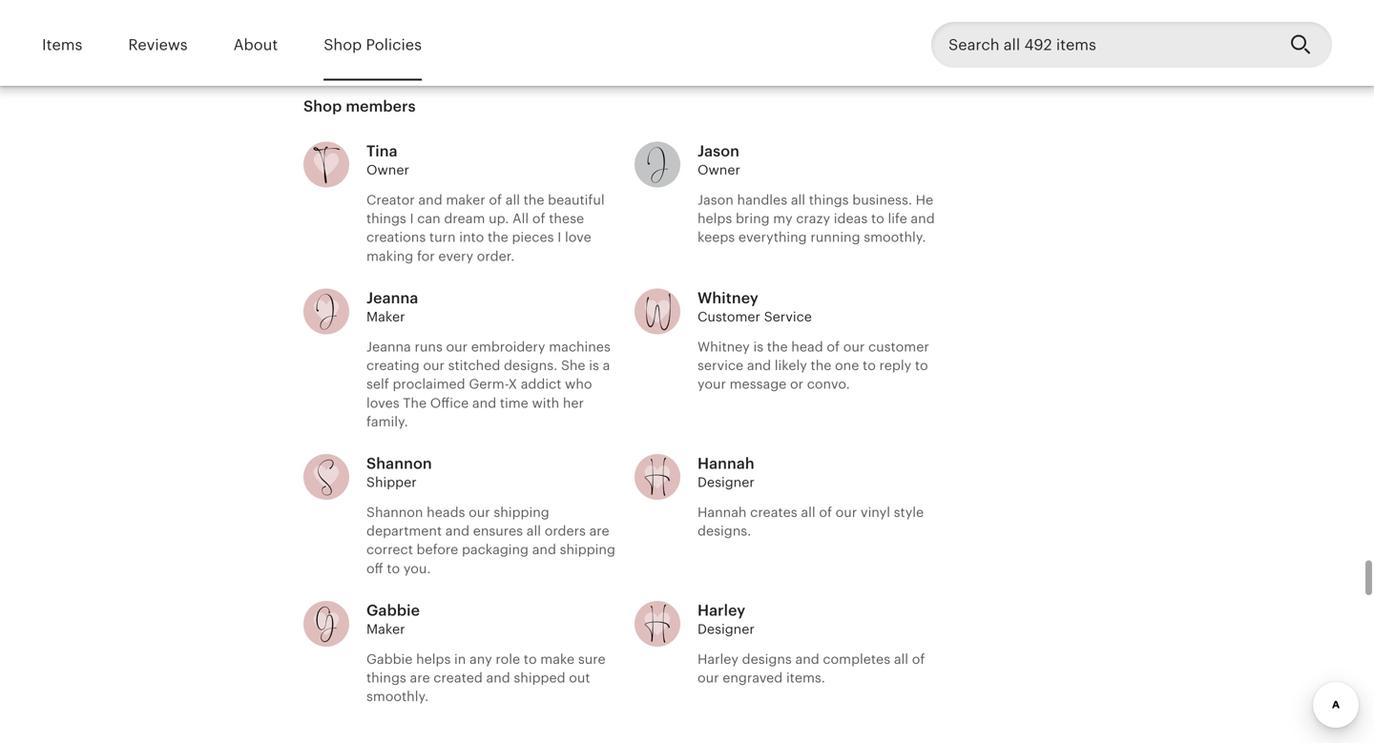 Task type: locate. For each thing, give the bounding box(es) containing it.
things up crazy
[[809, 192, 849, 208]]

shipping up ensures
[[494, 505, 549, 520]]

all inside shannon heads our shipping department and ensures all orders are correct before packaging and shipping off to you.
[[527, 524, 541, 539]]

0 horizontal spatial i
[[410, 211, 414, 226]]

x
[[508, 377, 517, 392]]

1 horizontal spatial smoothly.
[[864, 230, 926, 245]]

2 owner from the left
[[698, 162, 741, 177]]

2 hannah from the top
[[698, 505, 747, 520]]

gabbie inside gabbie helps in any role to make sure things are created and shipped out smoothly.
[[366, 652, 413, 667]]

our inside the harley designs and completes all of our engraved items.
[[698, 671, 719, 686]]

and down role
[[486, 671, 510, 686]]

1 vertical spatial designer
[[698, 622, 755, 637]]

our inside hannah creates all of our vinyl style designs.
[[836, 505, 857, 520]]

pieces
[[512, 230, 554, 245]]

shannon inside shannon heads our shipping department and ensures all orders are correct before packaging and shipping off to you.
[[366, 505, 423, 520]]

owner for tina
[[366, 162, 409, 177]]

of inside the harley designs and completes all of our engraved items.
[[912, 652, 925, 667]]

customer
[[698, 309, 761, 324]]

1 harley from the top
[[698, 602, 746, 619]]

owner down tina
[[366, 162, 409, 177]]

and down he
[[911, 211, 935, 226]]

the down up.
[[488, 230, 508, 245]]

0 vertical spatial maker
[[366, 309, 405, 324]]

of right the completes
[[912, 652, 925, 667]]

0 vertical spatial things
[[809, 192, 849, 208]]

to up shipped
[[524, 652, 537, 667]]

our up "one"
[[843, 339, 865, 355]]

addict
[[521, 377, 562, 392]]

1 horizontal spatial designs.
[[698, 524, 751, 539]]

0 vertical spatial shannon
[[366, 455, 432, 472]]

1 hannah from the top
[[698, 455, 755, 472]]

and
[[418, 192, 442, 208], [911, 211, 935, 226], [747, 358, 771, 373], [472, 395, 496, 411], [445, 524, 470, 539], [532, 542, 556, 558], [795, 652, 820, 667], [486, 671, 510, 686]]

1 horizontal spatial i
[[558, 230, 561, 245]]

crazy
[[796, 211, 830, 226]]

1 horizontal spatial shipping
[[560, 542, 615, 558]]

shipper
[[366, 475, 417, 490]]

1 horizontal spatial is
[[753, 339, 764, 355]]

1 jason from the top
[[698, 143, 740, 160]]

of inside hannah creates all of our vinyl style designs.
[[819, 505, 832, 520]]

harley designs and completes all of our engraved items.
[[698, 652, 925, 686]]

are inside gabbie helps in any role to make sure things are created and shipped out smoothly.
[[410, 671, 430, 686]]

maker up creating
[[366, 309, 405, 324]]

i left can
[[410, 211, 414, 226]]

our left vinyl at bottom right
[[836, 505, 857, 520]]

Search all 492 items text field
[[931, 22, 1275, 68]]

gabbie down gabbie maker
[[366, 652, 413, 667]]

likely
[[775, 358, 807, 373]]

turn
[[429, 230, 456, 245]]

1 whitney from the top
[[698, 290, 759, 307]]

of up "one"
[[827, 339, 840, 355]]

whitney inside whitney is the head of our customer service and likely the one to reply to your message or convo.
[[698, 339, 750, 355]]

our
[[446, 339, 468, 355], [843, 339, 865, 355], [423, 358, 445, 373], [469, 505, 490, 520], [836, 505, 857, 520], [698, 671, 719, 686]]

0 vertical spatial designer
[[698, 475, 755, 490]]

is up message
[[753, 339, 764, 355]]

1 horizontal spatial helps
[[698, 211, 732, 226]]

the up convo.
[[811, 358, 832, 373]]

policies
[[366, 36, 422, 53]]

shipping
[[494, 505, 549, 520], [560, 542, 615, 558]]

time
[[500, 395, 528, 411]]

0 vertical spatial jason
[[698, 143, 740, 160]]

0 horizontal spatial are
[[410, 671, 430, 686]]

1 vertical spatial are
[[410, 671, 430, 686]]

1 maker from the top
[[366, 309, 405, 324]]

harley inside harley designer
[[698, 602, 746, 619]]

0 vertical spatial i
[[410, 211, 414, 226]]

1 vertical spatial shannon
[[366, 505, 423, 520]]

1 vertical spatial i
[[558, 230, 561, 245]]

our up ensures
[[469, 505, 490, 520]]

keeps
[[698, 230, 735, 245]]

all left orders
[[527, 524, 541, 539]]

shop for shop policies
[[324, 36, 362, 53]]

designer up designs
[[698, 622, 755, 637]]

packaging
[[462, 542, 529, 558]]

2 harley from the top
[[698, 652, 739, 667]]

1 vertical spatial maker
[[366, 622, 405, 637]]

all inside the 'creator and maker of all the beautiful things i can dream up. all of these creations turn into the pieces i love making for every order.'
[[506, 192, 520, 208]]

to right off
[[387, 561, 400, 576]]

completes
[[823, 652, 891, 667]]

reply
[[879, 358, 912, 373]]

and down heads
[[445, 524, 470, 539]]

hannah inside hannah creates all of our vinyl style designs.
[[698, 505, 747, 520]]

hannah down hannah designer
[[698, 505, 747, 520]]

2 whitney from the top
[[698, 339, 750, 355]]

and down orders
[[532, 542, 556, 558]]

is inside jeanna runs our embroidery machines creating our stitched designs. she is a self proclaimed germ-x addict who loves the office and time with her family.
[[589, 358, 599, 373]]

shop left policies
[[324, 36, 362, 53]]

everything
[[739, 230, 807, 245]]

2 jeanna from the top
[[366, 339, 411, 355]]

2 designer from the top
[[698, 622, 755, 637]]

1 vertical spatial jeanna
[[366, 339, 411, 355]]

designs. inside hannah creates all of our vinyl style designs.
[[698, 524, 751, 539]]

service
[[764, 309, 812, 324]]

1 vertical spatial hannah
[[698, 505, 747, 520]]

whitney up service
[[698, 339, 750, 355]]

are right orders
[[589, 524, 610, 539]]

whitney inside whitney customer service
[[698, 290, 759, 307]]

message
[[730, 377, 787, 392]]

is inside whitney is the head of our customer service and likely the one to reply to your message or convo.
[[753, 339, 764, 355]]

harley up designs
[[698, 602, 746, 619]]

bring
[[736, 211, 770, 226]]

and up message
[[747, 358, 771, 373]]

smoothly. down gabbie maker
[[366, 689, 429, 705]]

designs. inside jeanna runs our embroidery machines creating our stitched designs. she is a self proclaimed germ-x addict who loves the office and time with her family.
[[504, 358, 558, 373]]

0 vertical spatial smoothly.
[[864, 230, 926, 245]]

shannon
[[366, 455, 432, 472], [366, 505, 423, 520]]

1 vertical spatial shop
[[303, 98, 342, 115]]

are for shannon
[[589, 524, 610, 539]]

smoothly.
[[864, 230, 926, 245], [366, 689, 429, 705]]

things inside jason handles all things business. he helps bring my crazy ideas to life and keeps everything running smoothly.
[[809, 192, 849, 208]]

i left love
[[558, 230, 561, 245]]

1 vertical spatial whitney
[[698, 339, 750, 355]]

shop for shop members
[[303, 98, 342, 115]]

designs. down creates
[[698, 524, 751, 539]]

order.
[[477, 248, 515, 264]]

shipping down orders
[[560, 542, 615, 558]]

of left vinyl at bottom right
[[819, 505, 832, 520]]

shannon up department
[[366, 505, 423, 520]]

items.
[[786, 671, 825, 686]]

all up all
[[506, 192, 520, 208]]

to
[[871, 211, 884, 226], [863, 358, 876, 373], [915, 358, 928, 373], [387, 561, 400, 576], [524, 652, 537, 667]]

2 shannon from the top
[[366, 505, 423, 520]]

jason inside jason handles all things business. he helps bring my crazy ideas to life and keeps everything running smoothly.
[[698, 192, 734, 208]]

and up the items.
[[795, 652, 820, 667]]

1 vertical spatial things
[[366, 211, 406, 226]]

0 vertical spatial shop
[[324, 36, 362, 53]]

shannon heads our shipping department and ensures all orders are correct before packaging and shipping off to you.
[[366, 505, 615, 576]]

harley designer
[[698, 602, 755, 637]]

my
[[773, 211, 793, 226]]

0 vertical spatial designs.
[[504, 358, 558, 373]]

all right creates
[[801, 505, 816, 520]]

1 vertical spatial helps
[[416, 652, 451, 667]]

0 vertical spatial whitney
[[698, 290, 759, 307]]

0 vertical spatial harley
[[698, 602, 746, 619]]

hannah designer
[[698, 455, 755, 490]]

customer
[[868, 339, 929, 355]]

jeanna for jeanna runs our embroidery machines creating our stitched designs. she is a self proclaimed germ-x addict who loves the office and time with her family.
[[366, 339, 411, 355]]

hannah for hannah designer
[[698, 455, 755, 472]]

1 vertical spatial harley
[[698, 652, 739, 667]]

up.
[[489, 211, 509, 226]]

maker
[[366, 309, 405, 324], [366, 622, 405, 637]]

all right the completes
[[894, 652, 909, 667]]

jeanna up creating
[[366, 339, 411, 355]]

stitched
[[448, 358, 500, 373]]

2 vertical spatial things
[[366, 671, 406, 686]]

service
[[698, 358, 744, 373]]

is
[[753, 339, 764, 355], [589, 358, 599, 373]]

shop policies link
[[324, 23, 422, 67]]

0 vertical spatial hannah
[[698, 455, 755, 472]]

whitney for whitney customer service
[[698, 290, 759, 307]]

all up crazy
[[791, 192, 806, 208]]

0 horizontal spatial is
[[589, 358, 599, 373]]

family.
[[366, 414, 408, 429]]

the up all
[[524, 192, 544, 208]]

jeanna inside jeanna runs our embroidery machines creating our stitched designs. she is a self proclaimed germ-x addict who loves the office and time with her family.
[[366, 339, 411, 355]]

0 horizontal spatial designs.
[[504, 358, 558, 373]]

hannah up creates
[[698, 455, 755, 472]]

designer for hannah
[[698, 475, 755, 490]]

shannon for shannon heads our shipping department and ensures all orders are correct before packaging and shipping off to you.
[[366, 505, 423, 520]]

owner for jason
[[698, 162, 741, 177]]

jason up handles
[[698, 143, 740, 160]]

correct
[[366, 542, 413, 558]]

gabbie
[[366, 602, 420, 619], [366, 652, 413, 667]]

whitney
[[698, 290, 759, 307], [698, 339, 750, 355]]

harley
[[698, 602, 746, 619], [698, 652, 739, 667]]

1 shannon from the top
[[366, 455, 432, 472]]

the
[[524, 192, 544, 208], [488, 230, 508, 245], [767, 339, 788, 355], [811, 358, 832, 373]]

helps up 'keeps'
[[698, 211, 732, 226]]

shannon up shipper
[[366, 455, 432, 472]]

shop
[[324, 36, 362, 53], [303, 98, 342, 115]]

our left 'engraved'
[[698, 671, 719, 686]]

0 vertical spatial shipping
[[494, 505, 549, 520]]

ensures
[[473, 524, 523, 539]]

of right all
[[532, 211, 545, 226]]

things inside the 'creator and maker of all the beautiful things i can dream up. all of these creations turn into the pieces i love making for every order.'
[[366, 211, 406, 226]]

creator and maker of all the beautiful things i can dream up. all of these creations turn into the pieces i love making for every order.
[[366, 192, 605, 264]]

her
[[563, 395, 584, 411]]

shannon shipper
[[366, 455, 432, 490]]

are for gabbie
[[410, 671, 430, 686]]

0 horizontal spatial shipping
[[494, 505, 549, 520]]

smoothly. inside jason handles all things business. he helps bring my crazy ideas to life and keeps everything running smoothly.
[[864, 230, 926, 245]]

created
[[434, 671, 483, 686]]

self
[[366, 377, 389, 392]]

of
[[489, 192, 502, 208], [532, 211, 545, 226], [827, 339, 840, 355], [819, 505, 832, 520], [912, 652, 925, 667]]

designer for harley
[[698, 622, 755, 637]]

designer up creates
[[698, 475, 755, 490]]

maker down off
[[366, 622, 405, 637]]

0 vertical spatial gabbie
[[366, 602, 420, 619]]

shop left members
[[303, 98, 342, 115]]

whitney for whitney is the head of our customer service and likely the one to reply to your message or convo.
[[698, 339, 750, 355]]

jeanna down making
[[366, 290, 418, 307]]

maker inside "jeanna maker"
[[366, 309, 405, 324]]

0 vertical spatial are
[[589, 524, 610, 539]]

for
[[417, 248, 435, 264]]

are inside shannon heads our shipping department and ensures all orders are correct before packaging and shipping off to you.
[[589, 524, 610, 539]]

vinyl
[[861, 505, 890, 520]]

to inside gabbie helps in any role to make sure things are created and shipped out smoothly.
[[524, 652, 537, 667]]

1 vertical spatial jason
[[698, 192, 734, 208]]

all inside the harley designs and completes all of our engraved items.
[[894, 652, 909, 667]]

life
[[888, 211, 907, 226]]

1 designer from the top
[[698, 475, 755, 490]]

and inside jeanna runs our embroidery machines creating our stitched designs. she is a self proclaimed germ-x addict who loves the office and time with her family.
[[472, 395, 496, 411]]

harley for harley designer
[[698, 602, 746, 619]]

1 jeanna from the top
[[366, 290, 418, 307]]

jason for jason owner
[[698, 143, 740, 160]]

0 horizontal spatial smoothly.
[[366, 689, 429, 705]]

0 vertical spatial jeanna
[[366, 290, 418, 307]]

shannon for shannon shipper
[[366, 455, 432, 472]]

1 gabbie from the top
[[366, 602, 420, 619]]

harley inside the harley designs and completes all of our engraved items.
[[698, 652, 739, 667]]

smoothly. down life
[[864, 230, 926, 245]]

harley up 'engraved'
[[698, 652, 739, 667]]

is left a
[[589, 358, 599, 373]]

convo.
[[807, 377, 850, 392]]

whitney up customer at the right top of page
[[698, 290, 759, 307]]

0 horizontal spatial owner
[[366, 162, 409, 177]]

gabbie down off
[[366, 602, 420, 619]]

things
[[809, 192, 849, 208], [366, 211, 406, 226], [366, 671, 406, 686]]

style
[[894, 505, 924, 520]]

hannah inside hannah designer
[[698, 455, 755, 472]]

making
[[366, 248, 413, 264]]

to down business.
[[871, 211, 884, 226]]

hannah
[[698, 455, 755, 472], [698, 505, 747, 520]]

and up can
[[418, 192, 442, 208]]

1 horizontal spatial are
[[589, 524, 610, 539]]

orders
[[545, 524, 586, 539]]

jeanna for jeanna maker
[[366, 290, 418, 307]]

i
[[410, 211, 414, 226], [558, 230, 561, 245]]

helps left in
[[416, 652, 451, 667]]

jason up 'keeps'
[[698, 192, 734, 208]]

to inside shannon heads our shipping department and ensures all orders are correct before packaging and shipping off to you.
[[387, 561, 400, 576]]

1 horizontal spatial owner
[[698, 162, 741, 177]]

helps inside gabbie helps in any role to make sure things are created and shipped out smoothly.
[[416, 652, 451, 667]]

things down creator
[[366, 211, 406, 226]]

creates
[[750, 505, 798, 520]]

designs. up addict at the bottom left of page
[[504, 358, 558, 373]]

0 vertical spatial helps
[[698, 211, 732, 226]]

designer
[[698, 475, 755, 490], [698, 622, 755, 637]]

2 jason from the top
[[698, 192, 734, 208]]

and inside the 'creator and maker of all the beautiful things i can dream up. all of these creations turn into the pieces i love making for every order.'
[[418, 192, 442, 208]]

maker inside gabbie maker
[[366, 622, 405, 637]]

designs.
[[504, 358, 558, 373], [698, 524, 751, 539]]

0 vertical spatial is
[[753, 339, 764, 355]]

jason inside 'jason owner'
[[698, 143, 740, 160]]

2 maker from the top
[[366, 622, 405, 637]]

1 vertical spatial designs.
[[698, 524, 751, 539]]

owner up handles
[[698, 162, 741, 177]]

0 horizontal spatial helps
[[416, 652, 451, 667]]

things down gabbie maker
[[366, 671, 406, 686]]

of inside whitney is the head of our customer service and likely the one to reply to your message or convo.
[[827, 339, 840, 355]]

1 vertical spatial is
[[589, 358, 599, 373]]

2 gabbie from the top
[[366, 652, 413, 667]]

are left created
[[410, 671, 430, 686]]

helps
[[698, 211, 732, 226], [416, 652, 451, 667]]

and down germ-
[[472, 395, 496, 411]]

your
[[698, 377, 726, 392]]

and inside gabbie helps in any role to make sure things are created and shipped out smoothly.
[[486, 671, 510, 686]]

all inside hannah creates all of our vinyl style designs.
[[801, 505, 816, 520]]

1 vertical spatial gabbie
[[366, 652, 413, 667]]

1 owner from the left
[[366, 162, 409, 177]]

1 vertical spatial smoothly.
[[366, 689, 429, 705]]

head
[[791, 339, 823, 355]]



Task type: vqa. For each thing, say whether or not it's contained in the screenshot.


Task type: describe. For each thing, give the bounding box(es) containing it.
he
[[916, 192, 934, 208]]

hannah creates all of our vinyl style designs.
[[698, 505, 924, 539]]

gabbie for gabbie maker
[[366, 602, 420, 619]]

members
[[346, 98, 416, 115]]

loves
[[366, 395, 400, 411]]

our inside shannon heads our shipping department and ensures all orders are correct before packaging and shipping off to you.
[[469, 505, 490, 520]]

and inside the harley designs and completes all of our engraved items.
[[795, 652, 820, 667]]

off
[[366, 561, 383, 576]]

you.
[[404, 561, 431, 576]]

jason for jason handles all things business. he helps bring my crazy ideas to life and keeps everything running smoothly.
[[698, 192, 734, 208]]

all inside jason handles all things business. he helps bring my crazy ideas to life and keeps everything running smoothly.
[[791, 192, 806, 208]]

the up likely
[[767, 339, 788, 355]]

jason handles all things business. he helps bring my crazy ideas to life and keeps everything running smoothly.
[[698, 192, 935, 245]]

out
[[569, 671, 590, 686]]

hannah for hannah creates all of our vinyl style designs.
[[698, 505, 747, 520]]

maker
[[446, 192, 485, 208]]

our inside whitney is the head of our customer service and likely the one to reply to your message or convo.
[[843, 339, 865, 355]]

one
[[835, 358, 859, 373]]

about
[[233, 36, 278, 53]]

1 vertical spatial shipping
[[560, 542, 615, 558]]

jeanna maker
[[366, 290, 418, 324]]

gabbie for gabbie helps in any role to make sure things are created and shipped out smoothly.
[[366, 652, 413, 667]]

reviews
[[128, 36, 188, 53]]

maker for jeanna
[[366, 309, 405, 324]]

about link
[[233, 23, 278, 67]]

tina
[[366, 143, 398, 160]]

handles
[[737, 192, 787, 208]]

a
[[603, 358, 610, 373]]

harley for harley designs and completes all of our engraved items.
[[698, 652, 739, 667]]

she
[[561, 358, 586, 373]]

engraved
[[723, 671, 783, 686]]

shop-website link
[[862, 18, 989, 35]]

smoothly. inside gabbie helps in any role to make sure things are created and shipped out smoothly.
[[366, 689, 429, 705]]

before
[[417, 542, 458, 558]]

department
[[366, 524, 442, 539]]

our up stitched
[[446, 339, 468, 355]]

in
[[454, 652, 466, 667]]

role
[[496, 652, 520, 667]]

things inside gabbie helps in any role to make sure things are created and shipped out smoothly.
[[366, 671, 406, 686]]

whitney is the head of our customer service and likely the one to reply to your message or convo.
[[698, 339, 929, 392]]

to right reply
[[915, 358, 928, 373]]

running
[[811, 230, 860, 245]]

to inside jason handles all things business. he helps bring my crazy ideas to life and keeps everything running smoothly.
[[871, 211, 884, 226]]

helps inside jason handles all things business. he helps bring my crazy ideas to life and keeps everything running smoothly.
[[698, 211, 732, 226]]

creating
[[366, 358, 420, 373]]

or
[[790, 377, 804, 392]]

embroidery
[[471, 339, 545, 355]]

gabbie maker
[[366, 602, 420, 637]]

can
[[417, 211, 441, 226]]

who
[[565, 377, 592, 392]]

love
[[565, 230, 591, 245]]

the
[[403, 395, 427, 411]]

runs
[[415, 339, 443, 355]]

any
[[470, 652, 492, 667]]

machines
[[549, 339, 611, 355]]

into
[[459, 230, 484, 245]]

beautiful
[[548, 192, 605, 208]]

and inside whitney is the head of our customer service and likely the one to reply to your message or convo.
[[747, 358, 771, 373]]

to right "one"
[[863, 358, 876, 373]]

business.
[[853, 192, 912, 208]]

website
[[931, 18, 989, 35]]

designs
[[742, 652, 792, 667]]

heads
[[427, 505, 465, 520]]

germ-
[[469, 377, 508, 392]]

with
[[532, 395, 559, 411]]

make
[[540, 652, 575, 667]]

jason owner
[[698, 143, 741, 177]]

and inside jason handles all things business. he helps bring my crazy ideas to life and keeps everything running smoothly.
[[911, 211, 935, 226]]

items link
[[42, 23, 82, 67]]

reviews link
[[128, 23, 188, 67]]

creations
[[366, 230, 426, 245]]

shop-website
[[889, 18, 989, 35]]

proclaimed
[[393, 377, 465, 392]]

creator
[[366, 192, 415, 208]]

shop policies
[[324, 36, 422, 53]]

these
[[549, 211, 584, 226]]

of up up.
[[489, 192, 502, 208]]

maker for gabbie
[[366, 622, 405, 637]]

all
[[513, 211, 529, 226]]

office
[[430, 395, 469, 411]]

every
[[438, 248, 473, 264]]

our up proclaimed
[[423, 358, 445, 373]]

jeanna runs our embroidery machines creating our stitched designs. she is a self proclaimed germ-x addict who loves the office and time with her family.
[[366, 339, 611, 429]]

dream
[[444, 211, 485, 226]]

gabbie helps in any role to make sure things are created and shipped out smoothly.
[[366, 652, 606, 705]]

items
[[42, 36, 82, 53]]

whitney customer service
[[698, 290, 812, 324]]

ideas
[[834, 211, 868, 226]]

shop-
[[889, 18, 931, 35]]



